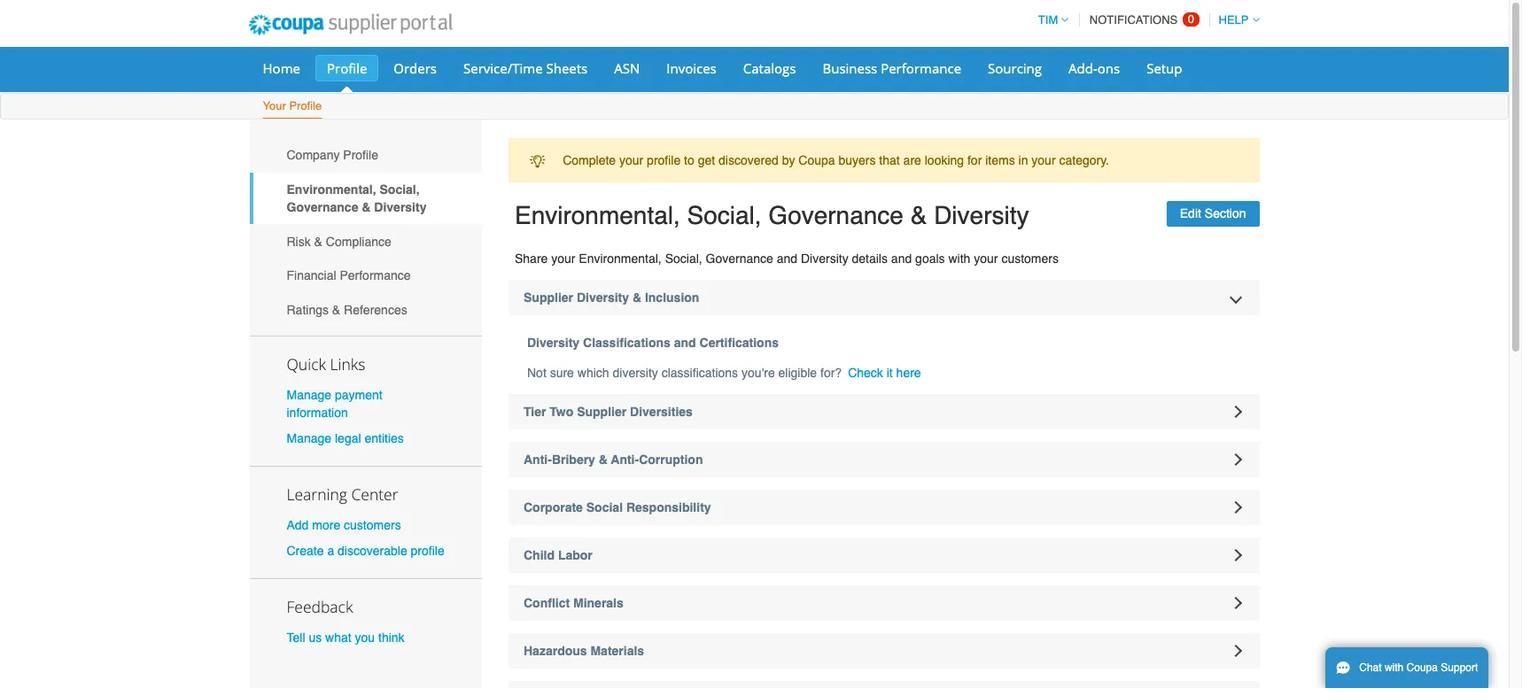 Task type: locate. For each thing, give the bounding box(es) containing it.
0 horizontal spatial with
[[949, 252, 971, 266]]

profile right your
[[289, 99, 322, 113]]

0 vertical spatial with
[[949, 252, 971, 266]]

1 vertical spatial coupa
[[1407, 662, 1438, 674]]

supplier diversity & inclusion
[[524, 291, 700, 305]]

social,
[[380, 183, 420, 197], [687, 202, 762, 230], [665, 252, 703, 266]]

section
[[1205, 207, 1247, 221]]

environmental, down complete
[[515, 202, 680, 230]]

manage legal entities
[[287, 432, 404, 446]]

setup
[[1147, 59, 1183, 77]]

1 horizontal spatial customers
[[1002, 252, 1059, 266]]

performance up references
[[340, 269, 411, 283]]

0 horizontal spatial profile
[[411, 544, 445, 559]]

eligible
[[779, 366, 817, 380]]

diversity down for at the right
[[934, 202, 1029, 230]]

business performance
[[823, 59, 962, 77]]

performance right the business
[[881, 59, 962, 77]]

your profile link
[[262, 96, 323, 119]]

manage inside manage payment information
[[287, 388, 332, 402]]

1 vertical spatial performance
[[340, 269, 411, 283]]

&
[[362, 200, 371, 214], [911, 202, 927, 230], [314, 235, 323, 249], [633, 291, 642, 305], [332, 303, 341, 317]]

1 manage from the top
[[287, 388, 332, 402]]

are
[[904, 154, 922, 168]]

& left inclusion
[[633, 291, 642, 305]]

manage down information
[[287, 432, 332, 446]]

certifications
[[700, 336, 779, 350]]

performance inside financial performance link
[[340, 269, 411, 283]]

coupa inside "button"
[[1407, 662, 1438, 674]]

heading
[[509, 394, 1260, 430], [509, 442, 1260, 478], [509, 490, 1260, 526], [509, 538, 1260, 573], [509, 682, 1260, 689]]

home
[[263, 59, 300, 77]]

0 horizontal spatial environmental, social, governance & diversity
[[287, 183, 427, 214]]

profile down coupa supplier portal image
[[327, 59, 367, 77]]

with
[[949, 252, 971, 266], [1385, 662, 1404, 674]]

environmental, up "supplier diversity & inclusion"
[[579, 252, 662, 266]]

setup link
[[1136, 55, 1194, 82]]

risk & compliance
[[287, 235, 392, 249]]

2 heading from the top
[[509, 442, 1260, 478]]

profile inside complete your profile to get discovered by coupa buyers that are looking for items in your category. alert
[[647, 154, 681, 168]]

environmental, social, governance & diversity up share your environmental, social, governance and diversity details and goals with your customers
[[515, 202, 1029, 230]]

diversity inside environmental, social, governance & diversity link
[[374, 200, 427, 214]]

diversity up classifications
[[577, 291, 629, 305]]

governance
[[287, 200, 358, 214], [769, 202, 904, 230], [706, 252, 774, 266]]

3 heading from the top
[[509, 490, 1260, 526]]

sourcing link
[[977, 55, 1054, 82]]

environmental, down company profile
[[287, 183, 376, 197]]

diversity
[[374, 200, 427, 214], [934, 202, 1029, 230], [801, 252, 849, 266], [577, 291, 629, 305], [527, 336, 580, 350]]

environmental, social, governance & diversity link
[[249, 173, 482, 225]]

check it here link
[[848, 364, 921, 382]]

profile for company profile
[[343, 148, 378, 162]]

information
[[287, 406, 348, 420]]

complete
[[563, 154, 616, 168]]

chat with coupa support
[[1360, 662, 1479, 674]]

1 vertical spatial profile
[[289, 99, 322, 113]]

0 vertical spatial coupa
[[799, 154, 835, 168]]

create a discoverable profile
[[287, 544, 445, 559]]

0 vertical spatial profile
[[647, 154, 681, 168]]

and left 'goals'
[[891, 252, 912, 266]]

and
[[777, 252, 798, 266], [891, 252, 912, 266], [674, 336, 696, 350]]

1 horizontal spatial profile
[[647, 154, 681, 168]]

add-ons link
[[1057, 55, 1132, 82]]

2 manage from the top
[[287, 432, 332, 446]]

help link
[[1211, 13, 1260, 27]]

environmental, social, governance & diversity up compliance
[[287, 183, 427, 214]]

0 vertical spatial performance
[[881, 59, 962, 77]]

tim
[[1039, 13, 1058, 27]]

0 horizontal spatial customers
[[344, 518, 401, 533]]

profile for your profile
[[289, 99, 322, 113]]

diversity classifications and certifications
[[527, 336, 779, 350]]

1 horizontal spatial environmental, social, governance & diversity
[[515, 202, 1029, 230]]

asn link
[[603, 55, 652, 82]]

1 horizontal spatial coupa
[[1407, 662, 1438, 674]]

manage up information
[[287, 388, 332, 402]]

create a discoverable profile link
[[287, 544, 445, 559]]

profile up environmental, social, governance & diversity link
[[343, 148, 378, 162]]

environmental,
[[287, 183, 376, 197], [515, 202, 680, 230], [579, 252, 662, 266]]

1 vertical spatial with
[[1385, 662, 1404, 674]]

tell us what you think
[[287, 631, 405, 645]]

& up risk & compliance link
[[362, 200, 371, 214]]

governance up risk & compliance
[[287, 200, 358, 214]]

and left details on the top of the page
[[777, 252, 798, 266]]

governance inside environmental, social, governance & diversity
[[287, 200, 358, 214]]

0 horizontal spatial coupa
[[799, 154, 835, 168]]

think
[[378, 631, 405, 645]]

0 horizontal spatial performance
[[340, 269, 411, 283]]

more
[[312, 518, 341, 533]]

0 vertical spatial customers
[[1002, 252, 1059, 266]]

feedback
[[287, 597, 353, 618]]

customers
[[1002, 252, 1059, 266], [344, 518, 401, 533]]

compliance
[[326, 235, 392, 249]]

and up classifications
[[674, 336, 696, 350]]

asn
[[614, 59, 640, 77]]

materials
[[591, 644, 644, 659]]

navigation
[[1031, 3, 1260, 37]]

your profile
[[263, 99, 322, 113]]

1 vertical spatial manage
[[287, 432, 332, 446]]

with right "chat"
[[1385, 662, 1404, 674]]

us
[[309, 631, 322, 645]]

social, up inclusion
[[665, 252, 703, 266]]

it
[[887, 366, 893, 380]]

coupa inside alert
[[799, 154, 835, 168]]

sure
[[550, 366, 574, 380]]

coupa left support
[[1407, 662, 1438, 674]]

diversity inside supplier diversity & inclusion 'dropdown button'
[[577, 291, 629, 305]]

complete your profile to get discovered by coupa buyers that are looking for items in your category. alert
[[509, 138, 1260, 183]]

discoverable
[[338, 544, 407, 559]]

notifications 0
[[1090, 12, 1195, 27]]

2 vertical spatial profile
[[343, 148, 378, 162]]

you
[[355, 631, 375, 645]]

navigation containing notifications 0
[[1031, 3, 1260, 37]]

links
[[330, 353, 365, 375]]

0 vertical spatial profile
[[327, 59, 367, 77]]

sheets
[[546, 59, 588, 77]]

diversity up risk & compliance link
[[374, 200, 427, 214]]

risk & compliance link
[[249, 225, 482, 259]]

add
[[287, 518, 309, 533]]

1 horizontal spatial performance
[[881, 59, 962, 77]]

hazardous materials
[[524, 644, 644, 659]]

check
[[848, 366, 884, 380]]

social, down get on the left top
[[687, 202, 762, 230]]

supplier
[[524, 291, 573, 305]]

social, down company profile link
[[380, 183, 420, 197]]

hazardous materials button
[[509, 634, 1260, 669]]

with right 'goals'
[[949, 252, 971, 266]]

2 vertical spatial environmental,
[[579, 252, 662, 266]]

0 vertical spatial social,
[[380, 183, 420, 197]]

orders link
[[382, 55, 448, 82]]

catalogs
[[743, 59, 796, 77]]

1 vertical spatial customers
[[344, 518, 401, 533]]

1 horizontal spatial with
[[1385, 662, 1404, 674]]

profile right discoverable
[[411, 544, 445, 559]]

conflict
[[524, 596, 570, 611]]

company profile link
[[249, 138, 482, 173]]

0 vertical spatial manage
[[287, 388, 332, 402]]

profile
[[647, 154, 681, 168], [411, 544, 445, 559]]

coupa
[[799, 154, 835, 168], [1407, 662, 1438, 674]]

coupa right by at the right top of the page
[[799, 154, 835, 168]]

hazardous
[[524, 644, 587, 659]]

performance inside business performance link
[[881, 59, 962, 77]]

profile left to
[[647, 154, 681, 168]]

1 vertical spatial profile
[[411, 544, 445, 559]]

social, inside environmental, social, governance & diversity
[[380, 183, 420, 197]]

conflict minerals heading
[[509, 586, 1260, 621]]

diversity left details on the top of the page
[[801, 252, 849, 266]]



Task type: vqa. For each thing, say whether or not it's contained in the screenshot.
Home
yes



Task type: describe. For each thing, give the bounding box(es) containing it.
to
[[684, 154, 695, 168]]

service/time sheets link
[[452, 55, 599, 82]]

5 heading from the top
[[509, 682, 1260, 689]]

add more customers
[[287, 518, 401, 533]]

profile link
[[316, 55, 379, 82]]

classifications
[[583, 336, 671, 350]]

classifications
[[662, 366, 738, 380]]

business performance link
[[811, 55, 973, 82]]

1 horizontal spatial and
[[777, 252, 798, 266]]

details
[[852, 252, 888, 266]]

notifications
[[1090, 13, 1178, 27]]

for
[[968, 154, 982, 168]]

performance for business performance
[[881, 59, 962, 77]]

tim link
[[1031, 13, 1069, 27]]

& right risk
[[314, 235, 323, 249]]

legal
[[335, 432, 361, 446]]

tell
[[287, 631, 305, 645]]

quick
[[287, 353, 326, 375]]

what
[[325, 631, 352, 645]]

center
[[351, 484, 398, 505]]

service/time sheets
[[464, 59, 588, 77]]

ratings & references link
[[249, 293, 482, 327]]

add-ons
[[1069, 59, 1120, 77]]

with inside "button"
[[1385, 662, 1404, 674]]

catalogs link
[[732, 55, 808, 82]]

4 heading from the top
[[509, 538, 1260, 573]]

payment
[[335, 388, 383, 402]]

items
[[986, 154, 1015, 168]]

0 vertical spatial environmental,
[[287, 183, 376, 197]]

references
[[344, 303, 407, 317]]

help
[[1219, 13, 1249, 27]]

1 heading from the top
[[509, 394, 1260, 430]]

conflict minerals button
[[509, 586, 1260, 621]]

coupa supplier portal image
[[236, 3, 465, 47]]

edit
[[1180, 207, 1202, 221]]

not
[[527, 366, 547, 380]]

for?
[[821, 366, 842, 380]]

ratings & references
[[287, 303, 407, 317]]

invoices link
[[655, 55, 728, 82]]

& up 'goals'
[[911, 202, 927, 230]]

financial performance link
[[249, 259, 482, 293]]

that
[[880, 154, 900, 168]]

orders
[[394, 59, 437, 77]]

share your environmental, social, governance and diversity details and goals with your customers
[[515, 252, 1059, 266]]

quick links
[[287, 353, 365, 375]]

your right 'goals'
[[974, 252, 998, 266]]

chat with coupa support button
[[1326, 648, 1489, 689]]

home link
[[251, 55, 312, 82]]

2 vertical spatial social,
[[665, 252, 703, 266]]

your right in on the top right of the page
[[1032, 154, 1056, 168]]

tell us what you think button
[[287, 630, 405, 647]]

add-
[[1069, 59, 1098, 77]]

here
[[897, 366, 921, 380]]

goals
[[916, 252, 945, 266]]

manage for manage payment information
[[287, 388, 332, 402]]

0
[[1188, 12, 1195, 26]]

& right ratings
[[332, 303, 341, 317]]

chat
[[1360, 662, 1382, 674]]

1 vertical spatial environmental,
[[515, 202, 680, 230]]

category.
[[1060, 154, 1110, 168]]

by
[[782, 154, 795, 168]]

governance up details on the top of the page
[[769, 202, 904, 230]]

& inside environmental, social, governance & diversity
[[362, 200, 371, 214]]

financial performance
[[287, 269, 411, 283]]

company profile
[[287, 148, 378, 162]]

service/time
[[464, 59, 543, 77]]

minerals
[[573, 596, 624, 611]]

2 horizontal spatial and
[[891, 252, 912, 266]]

entities
[[365, 432, 404, 446]]

& inside 'dropdown button'
[[633, 291, 642, 305]]

supplier diversity & inclusion heading
[[509, 280, 1260, 316]]

your right share at the left top of page
[[551, 252, 576, 266]]

you're
[[742, 366, 775, 380]]

edit section link
[[1167, 202, 1260, 227]]

looking
[[925, 154, 964, 168]]

0 horizontal spatial and
[[674, 336, 696, 350]]

not sure which diversity classifications you're eligible for? check it here
[[527, 366, 921, 380]]

performance for financial performance
[[340, 269, 411, 283]]

diversity
[[613, 366, 658, 380]]

your
[[263, 99, 286, 113]]

buyers
[[839, 154, 876, 168]]

1 vertical spatial social,
[[687, 202, 762, 230]]

your right complete
[[619, 154, 644, 168]]

sourcing
[[988, 59, 1042, 77]]

manage payment information link
[[287, 388, 383, 420]]

manage payment information
[[287, 388, 383, 420]]

invoices
[[667, 59, 717, 77]]

hazardous materials heading
[[509, 634, 1260, 669]]

diversity up sure
[[527, 336, 580, 350]]

learning
[[287, 484, 347, 505]]

business
[[823, 59, 878, 77]]

support
[[1441, 662, 1479, 674]]

edit section
[[1180, 207, 1247, 221]]

manage for manage legal entities
[[287, 432, 332, 446]]

ratings
[[287, 303, 329, 317]]

ons
[[1098, 59, 1120, 77]]

governance up certifications
[[706, 252, 774, 266]]

company
[[287, 148, 340, 162]]



